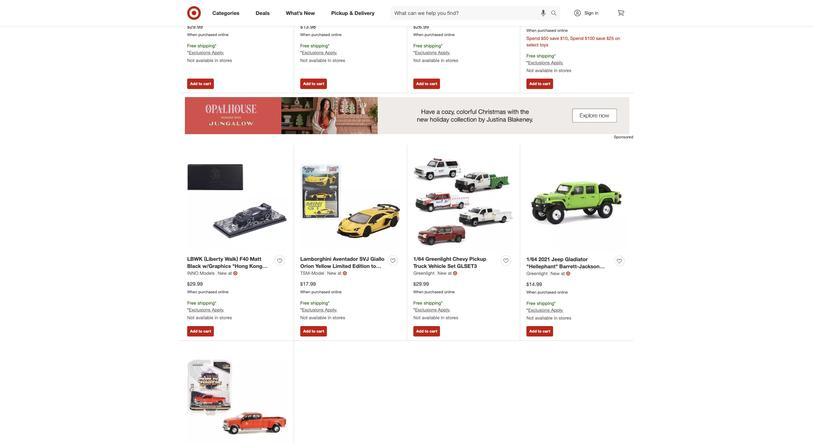 Task type: locate. For each thing, give the bounding box(es) containing it.
iron
[[432, 0, 441, 5]]

$29.99 when purchased online
[[187, 23, 229, 37], [187, 281, 229, 295], [414, 281, 455, 295]]

0 vertical spatial vehicle
[[187, 6, 205, 12]]

save left $25
[[596, 35, 605, 41]]

purchased for 1/64 greenlight ram pickup truck vehicle set glset1 glset1
[[198, 32, 217, 37]]

model down yellow in the bottom left of the page
[[312, 271, 324, 276]]

model inside 'tsm-model new at ¬'
[[312, 271, 324, 276]]

shipping
[[198, 43, 215, 48], [311, 43, 328, 48], [424, 43, 441, 48], [537, 53, 554, 59], [198, 300, 215, 306], [311, 300, 328, 306], [424, 300, 441, 306], [537, 301, 554, 306]]

save right '$50'
[[550, 35, 559, 41]]

greenlight new at ¬ for greenlight
[[527, 271, 571, 277]]

1 horizontal spatial man
[[472, 0, 483, 5]]

$14.99
[[527, 281, 542, 288]]

1/64 greenlight chevy pickup truck vehicle set glset3
[[414, 256, 486, 270]]

1 horizontal spatial greenlight new at ¬
[[414, 270, 457, 277]]

purchased inside '$13.98 when purchased online'
[[312, 32, 330, 37]]

online
[[557, 28, 568, 33], [218, 32, 229, 37], [331, 32, 342, 37], [444, 32, 455, 37], [218, 290, 229, 295], [331, 290, 342, 295], [444, 290, 455, 295], [557, 290, 568, 295]]

marvel inside marvel iron man 3 /iron man mark v with hall of armor (mini egg attack)
[[414, 0, 430, 5]]

pickup down walking
[[331, 10, 348, 16]]

at for greenlight link for 1/64 greenlight ram pickup truck vehicle set glset1 glset1
[[222, 13, 226, 19]]

¬ down of
[[446, 13, 450, 19]]

2019 ford f-350 lariat dually pickup truck red "shell oil" "dually drivers" series 13 1/64 diecast model car by greenlight image
[[187, 347, 287, 443], [187, 347, 287, 443]]

free for 1/64 greenlight ram pickup truck vehicle set glset1 glset1
[[187, 43, 196, 48]]

models
[[200, 271, 215, 276]]

1 vertical spatial truck
[[414, 263, 427, 270]]

available for 1/64 2021 jeep gladiator "hellephant"  barrett-jackson greenlight 37290-f
[[535, 315, 553, 321]]

1/64 greenlight chevy pickup truck vehicle set glset3 image
[[414, 151, 514, 252], [414, 151, 514, 252]]

$29.99 when purchased online for 1/64 greenlight chevy pickup truck vehicle set glset3
[[414, 281, 455, 295]]

0 horizontal spatial man
[[443, 0, 454, 5]]

at down 1/64 greenlight chevy pickup truck vehicle set glset3
[[448, 271, 452, 276]]

0 horizontal spatial save
[[550, 35, 559, 41]]

what's new link
[[280, 6, 323, 20]]

(mini
[[464, 6, 476, 12]]

greenlight inside 1/64 2021 jeep gladiator "hellephant"  barrett-jackson greenlight 37290-f
[[527, 271, 552, 277]]

pickup
[[239, 0, 256, 5], [331, 10, 348, 16], [470, 256, 486, 262]]

vehicle left glset3
[[429, 263, 446, 270]]

online up $10,
[[557, 28, 568, 33]]

when inside $14.99 when purchased online
[[527, 290, 537, 295]]

stores
[[220, 57, 232, 63], [333, 57, 345, 63], [446, 57, 458, 63], [559, 68, 571, 73], [220, 315, 232, 320], [333, 315, 345, 320], [446, 315, 458, 320], [559, 315, 571, 321]]

funko for funko the walking dead 7" daryl vinyl figure by funko
[[300, 0, 315, 5]]

at
[[560, 9, 563, 14], [222, 13, 226, 19], [326, 13, 330, 19], [441, 13, 444, 19], [228, 271, 232, 276], [338, 271, 342, 276], [448, 271, 452, 276], [561, 271, 565, 276]]

1/64 2021 jeep gladiator "hellephant"  barrett-jackson greenlight 37290-f image
[[527, 151, 627, 252], [527, 151, 627, 252]]

set inside 1/64 greenlight chevy pickup truck vehicle set glset3
[[448, 263, 456, 270]]

of
[[441, 6, 446, 12]]

$14.99 when purchased online
[[527, 281, 568, 295]]

1/64 inside 1/64 greenlight ram pickup truck vehicle set glset1 glset1
[[187, 0, 198, 5]]

to inside lamborghini aventador svj giallo orion yellow limited edition to 4200 pieces 1/64 diecast model car by true scale miniatures
[[371, 263, 376, 270]]

2 save from the left
[[596, 35, 605, 41]]

figure
[[314, 6, 329, 12]]

free shipping * * exclusions apply. not available in stores for 1/64 greenlight chevy pickup truck vehicle set glset3
[[414, 300, 458, 320]]

2 man from the left
[[472, 0, 483, 5]]

tsm-model new at ¬
[[300, 270, 347, 277]]

truck for 1/64 greenlight chevy pickup truck vehicle set glset3
[[414, 263, 427, 270]]

at right models
[[228, 271, 232, 276]]

$10,
[[561, 35, 569, 41]]

at right the asmodee link
[[560, 9, 563, 14]]

when for marvel iron man 3 /iron man mark v with hall of armor (mini egg attack)
[[414, 32, 424, 37]]

at for marvel link
[[441, 13, 444, 19]]

lamborghini
[[300, 256, 331, 262]]

0 horizontal spatial glset1
[[216, 6, 236, 12]]

available for funko the walking dead 7" daryl vinyl figure by funko
[[309, 57, 327, 63]]

greenlight link left categories
[[187, 13, 210, 19]]

categories link
[[207, 6, 248, 20]]

add to cart button
[[187, 79, 214, 89], [300, 79, 327, 89], [414, 79, 440, 89], [527, 79, 553, 89], [187, 326, 214, 337], [300, 326, 327, 337], [414, 326, 440, 337], [527, 326, 553, 337]]

free for 1/64 2021 jeep gladiator "hellephant"  barrett-jackson greenlight 37290-f
[[527, 301, 536, 306]]

1/64 inside 1/64 greenlight chevy pickup truck vehicle set glset3
[[414, 256, 424, 262]]

0 horizontal spatial spend
[[527, 35, 540, 41]]

greenlight inside 1/64 greenlight chevy pickup truck vehicle set glset3
[[426, 256, 451, 262]]

when for lamborghini aventador svj giallo orion yellow limited edition to 4200 pieces 1/64 diecast model car by true scale miniatures
[[300, 290, 311, 295]]

1 horizontal spatial spend
[[570, 35, 584, 41]]

greenlight link
[[187, 13, 210, 19], [414, 270, 436, 277], [527, 271, 549, 277]]

at inside 'tsm-model new at ¬'
[[338, 271, 342, 276]]

vehicle inside 1/64 greenlight chevy pickup truck vehicle set glset3
[[429, 263, 446, 270]]

marvel up with
[[414, 0, 430, 5]]

2021
[[539, 256, 550, 263]]

0 vertical spatial truck
[[258, 0, 271, 5]]

pickup inside 1/64 greenlight ram pickup truck vehicle set glset1 glset1
[[239, 0, 256, 5]]

marvel down with
[[414, 13, 427, 19]]

apply. for 1/64 2021 jeep gladiator "hellephant"  barrett-jackson greenlight 37290-f
[[551, 307, 563, 313]]

glset1
[[216, 6, 236, 12], [237, 6, 257, 12]]

at for the asmodee link
[[560, 9, 563, 14]]

model down edition
[[363, 271, 379, 277]]

online inside '$13.98 when purchased online'
[[331, 32, 342, 37]]

purchased inside $17.99 when purchased online
[[312, 290, 330, 295]]

marvel for marvel new at ¬
[[414, 13, 427, 19]]

marvel for marvel iron man 3 /iron man mark v with hall of armor (mini egg attack)
[[414, 0, 430, 5]]

online down 37290-
[[557, 290, 568, 295]]

when for 1/64 greenlight ram pickup truck vehicle set glset1 glset1
[[187, 32, 197, 37]]

f
[[570, 271, 574, 277]]

0 horizontal spatial pickup
[[239, 0, 256, 5]]

0 vertical spatial set
[[206, 6, 214, 12]]

purchased for lamborghini aventador svj giallo orion yellow limited edition to 4200 pieces 1/64 diecast model car by true scale miniatures
[[312, 290, 330, 295]]

2 vertical spatial funko
[[300, 13, 313, 19]]

greenlight link down 1/64 greenlight chevy pickup truck vehicle set glset3
[[414, 270, 436, 277]]

vehicle inside 1/64 greenlight ram pickup truck vehicle set glset1 glset1
[[187, 6, 205, 12]]

2 horizontal spatial greenlight link
[[527, 271, 549, 277]]

spend up select
[[527, 35, 540, 41]]

$17.99 when purchased online
[[300, 281, 342, 295]]

by down "tsm-model" link
[[311, 278, 316, 284]]

¬ down 1/64 greenlight ram pickup truck vehicle set glset1 glset1
[[227, 13, 231, 19]]

1/64 greenlight chevy pickup truck vehicle set glset3 link
[[414, 255, 498, 270]]

1 horizontal spatial greenlight link
[[414, 270, 436, 277]]

by down walking
[[331, 6, 336, 12]]

apply. for 1/64 greenlight ram pickup truck vehicle set glset1 glset1
[[212, 50, 224, 55]]

online for 1/64 greenlight ram pickup truck vehicle set glset1 glset1
[[218, 32, 229, 37]]

$29.99 when purchased online down 1/64 greenlight chevy pickup truck vehicle set glset3
[[414, 281, 455, 295]]

1/64 greenlight ram pickup truck vehicle set glset1 glset1 link
[[187, 0, 272, 13]]

online down categories
[[218, 32, 229, 37]]

1 vertical spatial vehicle
[[429, 263, 446, 270]]

not for 1/64 greenlight chevy pickup truck vehicle set glset3
[[414, 315, 421, 320]]

stores for 1/64 2021 jeep gladiator "hellephant"  barrett-jackson greenlight 37290-f
[[559, 315, 571, 321]]

1/64 inside lamborghini aventador svj giallo orion yellow limited edition to 4200 pieces 1/64 diecast model car by true scale miniatures
[[331, 271, 342, 277]]

new for greenlight link related to 1/64 2021 jeep gladiator "hellephant"  barrett-jackson greenlight 37290-f
[[551, 271, 560, 276]]

spend right $10,
[[570, 35, 584, 41]]

exclusions for funko the walking dead 7" daryl vinyl figure by funko
[[302, 50, 324, 55]]

spend
[[527, 35, 540, 41], [570, 35, 584, 41]]

at for greenlight link related to 1/64 2021 jeep gladiator "hellephant"  barrett-jackson greenlight 37290-f
[[561, 271, 565, 276]]

2 horizontal spatial greenlight new at ¬
[[527, 271, 571, 277]]

0 vertical spatial by
[[331, 6, 336, 12]]

new inside inno models new at ¬
[[218, 271, 227, 276]]

shipping for funko the walking dead 7" daryl vinyl figure by funko
[[311, 43, 328, 48]]

0 vertical spatial pickup
[[239, 0, 256, 5]]

available for 1/64 greenlight ram pickup truck vehicle set glset1 glset1
[[196, 57, 213, 63]]

¬ down limited
[[343, 270, 347, 277]]

0 horizontal spatial model
[[312, 271, 324, 276]]

when for funko the walking dead 7" daryl vinyl figure by funko
[[300, 32, 311, 37]]

advertisement region
[[181, 97, 633, 134]]

1 horizontal spatial truck
[[414, 263, 427, 270]]

2 horizontal spatial pickup
[[470, 256, 486, 262]]

on
[[615, 35, 620, 41]]

at down 1/64 greenlight ram pickup truck vehicle set glset1 glset1 link at left top
[[222, 13, 226, 19]]

1 horizontal spatial model
[[363, 271, 379, 277]]

pickup & delivery
[[331, 10, 375, 16]]

not for 1/64 greenlight ram pickup truck vehicle set glset1 glset1
[[187, 57, 195, 63]]

1/64 for 1/64 greenlight chevy pickup truck vehicle set glset3
[[414, 256, 424, 262]]

greenlight new at ¬ for glset3
[[414, 270, 457, 277]]

ram
[[227, 0, 238, 5]]

lamborghini aventador svj giallo orion yellow limited edition to 4200 pieces 1/64 diecast model car by true scale miniatures
[[300, 256, 385, 284]]

4200
[[300, 271, 312, 277]]

in for marvel iron man 3 /iron man mark v with hall of armor (mini egg attack)
[[441, 57, 445, 63]]

greenlight new at ¬ down 1/64 greenlight ram pickup truck vehicle set glset1 glset1
[[187, 13, 231, 19]]

0 horizontal spatial by
[[311, 278, 316, 284]]

barrett-
[[560, 263, 579, 270]]

available for lamborghini aventador svj giallo orion yellow limited edition to 4200 pieces 1/64 diecast model car by true scale miniatures
[[309, 315, 327, 320]]

daryl
[[369, 0, 383, 5]]

online inside $49.99 when purchased online spend $50 save $10, spend $100 save $25 on select toys
[[557, 28, 568, 33]]

in for 1/64 greenlight ram pickup truck vehicle set glset1 glset1
[[215, 57, 218, 63]]

deals link
[[250, 6, 278, 20]]

1/64 inside 1/64 2021 jeep gladiator "hellephant"  barrett-jackson greenlight 37290-f
[[527, 256, 537, 263]]

model
[[312, 271, 324, 276], [363, 271, 379, 277]]

man up of
[[443, 0, 454, 5]]

0 vertical spatial funko
[[300, 0, 315, 5]]

not for funko the walking dead 7" daryl vinyl figure by funko
[[300, 57, 308, 63]]

online down funko new at ¬
[[331, 32, 342, 37]]

$29.99 for 1/64 greenlight ram pickup truck vehicle set glset1 glset1
[[187, 23, 203, 30]]

at inside marvel new at ¬
[[441, 13, 444, 19]]

0 horizontal spatial greenlight link
[[187, 13, 210, 19]]

exclusions for lamborghini aventador svj giallo orion yellow limited edition to 4200 pieces 1/64 diecast model car by true scale miniatures
[[302, 307, 324, 313]]

online down 1/64 greenlight chevy pickup truck vehicle set glset3
[[444, 290, 455, 295]]

apply. for lamborghini aventador svj giallo orion yellow limited edition to 4200 pieces 1/64 diecast model car by true scale miniatures
[[325, 307, 337, 313]]

online down marvel iron man 3 /iron man mark v with hall of armor (mini egg attack)
[[444, 32, 455, 37]]

purchased for 1/64 2021 jeep gladiator "hellephant"  barrett-jackson greenlight 37290-f
[[538, 290, 556, 295]]

new inside funko new at ¬
[[316, 13, 325, 19]]

not for marvel iron man 3 /iron man mark v with hall of armor (mini egg attack)
[[414, 57, 421, 63]]

man up the egg
[[472, 0, 483, 5]]

1 vertical spatial pickup
[[331, 10, 348, 16]]

2 marvel from the top
[[414, 13, 427, 19]]

when inside $26.99 when purchased online
[[414, 32, 424, 37]]

1 horizontal spatial set
[[448, 263, 456, 270]]

funko inside funko new at ¬
[[300, 13, 313, 19]]

purchased inside $14.99 when purchased online
[[538, 290, 556, 295]]

exclusions apply. button for 1/64 greenlight ram pickup truck vehicle set glset1 glset1
[[189, 49, 224, 56]]

1/64 greenlight ram pickup truck vehicle set glset1 glset1
[[187, 0, 271, 12]]

1 horizontal spatial by
[[331, 6, 336, 12]]

1 horizontal spatial save
[[596, 35, 605, 41]]

exclusions apply. button for funko the walking dead 7" daryl vinyl figure by funko
[[302, 49, 337, 56]]

vehicle
[[187, 6, 205, 12], [429, 263, 446, 270]]

stores for funko the walking dead 7" daryl vinyl figure by funko
[[333, 57, 345, 63]]

$29.99 when purchased online down categories
[[187, 23, 229, 37]]

at down 'figure'
[[326, 13, 330, 19]]

online inside $26.99 when purchased online
[[444, 32, 455, 37]]

vinyl
[[300, 6, 312, 12]]

car
[[300, 278, 309, 284]]

sign in
[[585, 10, 599, 16]]

at for funko link in the top of the page
[[326, 13, 330, 19]]

1 vertical spatial set
[[448, 263, 456, 270]]

greenlight new at ¬
[[187, 13, 231, 19], [414, 270, 457, 277], [527, 271, 571, 277]]

set inside 1/64 greenlight ram pickup truck vehicle set glset1 glset1
[[206, 6, 214, 12]]

truck inside 1/64 greenlight ram pickup truck vehicle set glset1 glset1
[[258, 0, 271, 5]]

at left f
[[561, 271, 565, 276]]

online for 1/64 2021 jeep gladiator "hellephant"  barrett-jackson greenlight 37290-f
[[557, 290, 568, 295]]

0 horizontal spatial set
[[206, 6, 214, 12]]

free shipping * * exclusions apply. not available in stores
[[187, 43, 232, 63], [300, 43, 345, 63], [414, 43, 458, 63], [527, 53, 571, 73], [187, 300, 232, 320], [300, 300, 345, 320], [414, 300, 458, 320], [527, 301, 571, 321]]

pickup right ram
[[239, 0, 256, 5]]

1/64 for 1/64 greenlight ram pickup truck vehicle set glset1 glset1
[[187, 0, 198, 5]]

lbwk (liberty walk) f40 matt black w/graphics "hong kong toycar salon 2023 special ed" 1/64 diecast model car by inno models image
[[187, 151, 287, 252], [187, 151, 287, 252]]

1 horizontal spatial vehicle
[[429, 263, 446, 270]]

0 horizontal spatial truck
[[258, 0, 271, 5]]

pickup & delivery link
[[326, 6, 383, 20]]

greenlight link for 1/64 greenlight ram pickup truck vehicle set glset1 glset1
[[187, 13, 210, 19]]

online for funko the walking dead 7" daryl vinyl figure by funko
[[331, 32, 342, 37]]

greenlight new at ¬ down "hellephant"
[[527, 271, 571, 277]]

online inside $14.99 when purchased online
[[557, 290, 568, 295]]

pickup for 1/64 greenlight ram pickup truck vehicle set glset1 glset1
[[239, 0, 256, 5]]

at inside funko new at ¬
[[326, 13, 330, 19]]

online inside $17.99 when purchased online
[[331, 290, 342, 295]]

free shipping * * exclusions apply. not available in stores for funko the walking dead 7" daryl vinyl figure by funko
[[300, 43, 345, 63]]

greenlight inside 1/64 greenlight ram pickup truck vehicle set glset1 glset1
[[199, 0, 225, 5]]

scale
[[330, 278, 344, 284]]

armor
[[447, 6, 463, 12]]

mark
[[485, 0, 497, 5]]

exclusions
[[189, 50, 211, 55], [302, 50, 324, 55], [415, 50, 437, 55], [528, 60, 550, 65], [189, 307, 211, 313], [302, 307, 324, 313], [415, 307, 437, 313], [528, 307, 550, 313]]

exclusions for marvel iron man 3 /iron man mark v with hall of armor (mini egg attack)
[[415, 50, 437, 55]]

asmodee link
[[527, 9, 548, 15]]

asmodee new at
[[527, 9, 563, 14]]

2 vertical spatial pickup
[[470, 256, 486, 262]]

at down limited
[[338, 271, 342, 276]]

$49.99
[[527, 19, 542, 26]]

0 horizontal spatial vehicle
[[187, 6, 205, 12]]

new inside marvel new at ¬
[[430, 13, 439, 19]]

1/64
[[187, 0, 198, 5], [414, 256, 424, 262], [527, 256, 537, 263], [331, 271, 342, 277]]

online for marvel iron man 3 /iron man mark v with hall of armor (mini egg attack)
[[444, 32, 455, 37]]

not for lamborghini aventador svj giallo orion yellow limited edition to 4200 pieces 1/64 diecast model car by true scale miniatures
[[300, 315, 308, 320]]

pickup inside 1/64 greenlight chevy pickup truck vehicle set glset3
[[470, 256, 486, 262]]

purchased inside $26.99 when purchased online
[[425, 32, 443, 37]]

apply. for funko the walking dead 7" daryl vinyl figure by funko
[[325, 50, 337, 55]]

online down inno models new at ¬ at left bottom
[[218, 290, 229, 295]]

exclusions apply. button for lamborghini aventador svj giallo orion yellow limited edition to 4200 pieces 1/64 diecast model car by true scale miniatures
[[302, 307, 337, 313]]

pickup for 1/64 greenlight chevy pickup truck vehicle set glset3
[[470, 256, 486, 262]]

stores for lamborghini aventador svj giallo orion yellow limited edition to 4200 pieces 1/64 diecast model car by true scale miniatures
[[333, 315, 345, 320]]

vehicle left categories
[[187, 6, 205, 12]]

at down of
[[441, 13, 444, 19]]

1 vertical spatial marvel
[[414, 13, 427, 19]]

online down scale
[[331, 290, 342, 295]]

0 horizontal spatial greenlight new at ¬
[[187, 13, 231, 19]]

exclusions for 1/64 greenlight ram pickup truck vehicle set glset1 glset1
[[189, 50, 211, 55]]

pickup up glset3
[[470, 256, 486, 262]]

0 vertical spatial marvel
[[414, 0, 430, 5]]

¬ right models
[[233, 270, 238, 277]]

greenlight new at ¬ down 1/64 greenlight chevy pickup truck vehicle set glset3
[[414, 270, 457, 277]]

when inside '$13.98 when purchased online'
[[300, 32, 311, 37]]

at for greenlight link for 1/64 greenlight chevy pickup truck vehicle set glset3
[[448, 271, 452, 276]]

by inside lamborghini aventador svj giallo orion yellow limited edition to 4200 pieces 1/64 diecast model car by true scale miniatures
[[311, 278, 316, 284]]

set for glset1
[[206, 6, 214, 12]]

true
[[318, 278, 329, 284]]

cart
[[203, 81, 211, 86], [317, 81, 324, 86], [430, 81, 437, 86], [543, 81, 550, 86], [203, 329, 211, 334], [317, 329, 324, 334], [430, 329, 437, 334], [543, 329, 550, 334]]

1 vertical spatial by
[[311, 278, 316, 284]]

truck inside 1/64 greenlight chevy pickup truck vehicle set glset3
[[414, 263, 427, 270]]

set
[[206, 6, 214, 12], [448, 263, 456, 270]]

what's new
[[286, 10, 315, 16]]

vehicle for 1/64 greenlight chevy pickup truck vehicle set glset3
[[429, 263, 446, 270]]

greenlight link down "hellephant"
[[527, 271, 549, 277]]

¬ down funko the walking dead 7" daryl vinyl figure by funko
[[331, 13, 336, 19]]

new inside 'tsm-model new at ¬'
[[327, 271, 336, 276]]

free for marvel iron man 3 /iron man mark v with hall of armor (mini egg attack)
[[414, 43, 423, 48]]

sign in link
[[568, 6, 609, 20]]

$49.99 when purchased online spend $50 save $10, spend $100 save $25 on select toys
[[527, 19, 620, 47]]

add
[[190, 81, 198, 86], [303, 81, 311, 86], [416, 81, 424, 86], [530, 81, 537, 86], [190, 329, 198, 334], [303, 329, 311, 334], [416, 329, 424, 334], [530, 329, 537, 334]]

1 horizontal spatial pickup
[[331, 10, 348, 16]]

3
[[455, 0, 458, 5]]

vehicle for 1/64 greenlight ram pickup truck vehicle set glset1 glset1
[[187, 6, 205, 12]]

1 model from the left
[[312, 271, 324, 276]]

when inside $17.99 when purchased online
[[300, 290, 311, 295]]

1 horizontal spatial glset1
[[237, 6, 257, 12]]

lamborghini aventador svj giallo orion yellow limited edition to 4200 pieces 1/64 diecast model car by true scale miniatures image
[[300, 151, 401, 252], [300, 151, 401, 252]]

1 marvel from the top
[[414, 0, 430, 5]]

¬ for 1/64 greenlight chevy pickup truck vehicle set glset3
[[453, 270, 457, 277]]

¬ down 1/64 greenlight chevy pickup truck vehicle set glset3
[[453, 270, 457, 277]]

2 model from the left
[[363, 271, 379, 277]]

marvel inside marvel new at ¬
[[414, 13, 427, 19]]

¬ down barrett-
[[566, 271, 571, 277]]



Task type: vqa. For each thing, say whether or not it's contained in the screenshot.
- inside 40ct plastic finial christmas tree ornament set - wondershop™
no



Task type: describe. For each thing, give the bounding box(es) containing it.
lamborghini aventador svj giallo orion yellow limited edition to 4200 pieces 1/64 diecast model car by true scale miniatures link
[[300, 255, 385, 284]]

funko the walking dead 7" daryl vinyl figure by funko link
[[300, 0, 385, 13]]

1 glset1 from the left
[[216, 6, 236, 12]]

sponsored
[[614, 135, 633, 140]]

free shipping * * exclusions apply. not available in stores for marvel iron man 3 /iron man mark v with hall of armor (mini egg attack)
[[414, 43, 458, 63]]

exclusions apply. button for marvel iron man 3 /iron man mark v with hall of armor (mini egg attack)
[[415, 49, 450, 56]]

new for greenlight link for 1/64 greenlight chevy pickup truck vehicle set glset3
[[438, 271, 447, 276]]

select
[[527, 42, 539, 47]]

1 vertical spatial funko
[[338, 6, 353, 12]]

in for 1/64 greenlight chevy pickup truck vehicle set glset3
[[441, 315, 445, 320]]

What can we help you find? suggestions appear below search field
[[391, 6, 552, 20]]

in for lamborghini aventador svj giallo orion yellow limited edition to 4200 pieces 1/64 diecast model car by true scale miniatures
[[328, 315, 331, 320]]

pickup inside pickup & delivery link
[[331, 10, 348, 16]]

1/64 2021 jeep gladiator "hellephant"  barrett-jackson greenlight 37290-f
[[527, 256, 600, 277]]

hall
[[430, 6, 440, 12]]

1/64 2021 jeep gladiator "hellephant"  barrett-jackson greenlight 37290-f link
[[527, 256, 612, 277]]

edition
[[353, 263, 370, 270]]

new for greenlight link for 1/64 greenlight ram pickup truck vehicle set glset1 glset1
[[211, 13, 221, 19]]

greenlight link for 1/64 greenlight chevy pickup truck vehicle set glset3
[[414, 270, 436, 277]]

/iron
[[459, 0, 471, 5]]

37290-
[[554, 271, 570, 277]]

marvel iron man 3 /iron man mark v with hall of armor (mini egg attack) link
[[414, 0, 498, 20]]

available for marvel iron man 3 /iron man mark v with hall of armor (mini egg attack)
[[422, 57, 440, 63]]

when for 1/64 2021 jeep gladiator "hellephant"  barrett-jackson greenlight 37290-f
[[527, 290, 537, 295]]

when inside $49.99 when purchased online spend $50 save $10, spend $100 save $25 on select toys
[[527, 28, 537, 33]]

asmodee
[[527, 9, 546, 14]]

stores for 1/64 greenlight ram pickup truck vehicle set glset1 glset1
[[220, 57, 232, 63]]

free for funko the walking dead 7" daryl vinyl figure by funko
[[300, 43, 309, 48]]

marvel new at ¬
[[414, 13, 450, 19]]

exclusions for 1/64 2021 jeep gladiator "hellephant"  barrett-jackson greenlight 37290-f
[[528, 307, 550, 313]]

¬ for 1/64 2021 jeep gladiator "hellephant"  barrett-jackson greenlight 37290-f
[[566, 271, 571, 277]]

not for 1/64 2021 jeep gladiator "hellephant"  barrett-jackson greenlight 37290-f
[[527, 315, 534, 321]]

glset3
[[457, 263, 477, 270]]

with
[[418, 6, 429, 12]]

$100
[[585, 35, 595, 41]]

inno
[[187, 271, 198, 276]]

egg
[[478, 6, 488, 12]]

shipping for 1/64 2021 jeep gladiator "hellephant"  barrett-jackson greenlight 37290-f
[[537, 301, 554, 306]]

funko the walking dead 7" daryl vinyl figure by funko
[[300, 0, 383, 12]]

set for glset3
[[448, 263, 456, 270]]

available for 1/64 greenlight chevy pickup truck vehicle set glset3
[[422, 315, 440, 320]]

2 glset1 from the left
[[237, 6, 257, 12]]

in for 1/64 2021 jeep gladiator "hellephant"  barrett-jackson greenlight 37290-f
[[554, 315, 558, 321]]

tsm-model link
[[300, 270, 326, 277]]

exclusions for 1/64 greenlight chevy pickup truck vehicle set glset3
[[415, 307, 437, 313]]

marvel link
[[414, 13, 429, 19]]

marvel iron man 3 /iron man mark v with hall of armor (mini egg attack)
[[414, 0, 497, 20]]

¬ for funko the walking dead 7" daryl vinyl figure by funko
[[331, 13, 336, 19]]

stores for 1/64 greenlight chevy pickup truck vehicle set glset3
[[446, 315, 458, 320]]

$17.99
[[300, 281, 316, 287]]

gladiator
[[565, 256, 588, 263]]

¬ for 1/64 greenlight ram pickup truck vehicle set glset1 glset1
[[227, 13, 231, 19]]

inno models new at ¬
[[187, 270, 238, 277]]

attack)
[[414, 13, 431, 20]]

dead
[[348, 0, 361, 5]]

purchased for funko the walking dead 7" daryl vinyl figure by funko
[[312, 32, 330, 37]]

by inside funko the walking dead 7" daryl vinyl figure by funko
[[331, 6, 336, 12]]

stores for marvel iron man 3 /iron man mark v with hall of armor (mini egg attack)
[[446, 57, 458, 63]]

funko new at ¬
[[300, 13, 336, 19]]

purchased inside $49.99 when purchased online spend $50 save $10, spend $100 save $25 on select toys
[[538, 28, 556, 33]]

online for lamborghini aventador svj giallo orion yellow limited edition to 4200 pieces 1/64 diecast model car by true scale miniatures
[[331, 290, 342, 295]]

$13.98
[[300, 23, 316, 30]]

funko link
[[300, 13, 314, 19]]

sign
[[585, 10, 594, 16]]

$26.99 when purchased online
[[414, 23, 455, 37]]

diecast
[[343, 271, 362, 277]]

miniatures
[[345, 278, 371, 284]]

$50
[[541, 35, 549, 41]]

when for 1/64 greenlight chevy pickup truck vehicle set glset3
[[414, 290, 424, 295]]

search button
[[548, 6, 564, 21]]

truck for 1/64 greenlight ram pickup truck vehicle set glset1 glset1
[[258, 0, 271, 5]]

apply. for 1/64 greenlight chevy pickup truck vehicle set glset3
[[438, 307, 450, 313]]

purchased for 1/64 greenlight chevy pickup truck vehicle set glset3
[[425, 290, 443, 295]]

1 save from the left
[[550, 35, 559, 41]]

"hellephant"
[[527, 263, 558, 270]]

1 man from the left
[[443, 0, 454, 5]]

delivery
[[355, 10, 375, 16]]

greenlight link for 1/64 2021 jeep gladiator "hellephant"  barrett-jackson greenlight 37290-f
[[527, 271, 549, 277]]

1/64 for 1/64 2021 jeep gladiator "hellephant"  barrett-jackson greenlight 37290-f
[[527, 256, 537, 263]]

free shipping * * exclusions apply. not available in stores for 1/64 greenlight ram pickup truck vehicle set glset1 glset1
[[187, 43, 232, 63]]

1 spend from the left
[[527, 35, 540, 41]]

aventador
[[333, 256, 358, 262]]

giallo
[[370, 256, 385, 262]]

at inside inno models new at ¬
[[228, 271, 232, 276]]

deals
[[256, 10, 270, 16]]

model inside lamborghini aventador svj giallo orion yellow limited edition to 4200 pieces 1/64 diecast model car by true scale miniatures
[[363, 271, 379, 277]]

shipping for lamborghini aventador svj giallo orion yellow limited edition to 4200 pieces 1/64 diecast model car by true scale miniatures
[[311, 300, 328, 306]]

jackson
[[579, 263, 600, 270]]

¬ for marvel iron man 3 /iron man mark v with hall of armor (mini egg attack)
[[446, 13, 450, 19]]

svj
[[360, 256, 369, 262]]

exclusions apply. button for 1/64 greenlight chevy pickup truck vehicle set glset3
[[415, 307, 450, 313]]

what's
[[286, 10, 303, 16]]

$29.99 for 1/64 greenlight chevy pickup truck vehicle set glset3
[[414, 281, 429, 287]]

online for 1/64 greenlight chevy pickup truck vehicle set glset3
[[444, 290, 455, 295]]

greenlight new at ¬ for glset1
[[187, 13, 231, 19]]

$29.99 when purchased online for 1/64 greenlight ram pickup truck vehicle set glset1 glset1
[[187, 23, 229, 37]]

$26.99
[[414, 23, 429, 30]]

&
[[350, 10, 353, 16]]

7"
[[363, 0, 368, 5]]

inno models link
[[187, 270, 216, 277]]

free for 1/64 greenlight chevy pickup truck vehicle set glset3
[[414, 300, 423, 306]]

limited
[[333, 263, 351, 270]]

$13.98 when purchased online
[[300, 23, 342, 37]]

$29.99 when purchased online down models
[[187, 281, 229, 295]]

jeep
[[552, 256, 564, 263]]

the
[[317, 0, 326, 5]]

free shipping * * exclusions apply. not available in stores for 1/64 2021 jeep gladiator "hellephant"  barrett-jackson greenlight 37290-f
[[527, 301, 571, 321]]

purchased for marvel iron man 3 /iron man mark v with hall of armor (mini egg attack)
[[425, 32, 443, 37]]

tsm-
[[300, 271, 312, 276]]

shipping for marvel iron man 3 /iron man mark v with hall of armor (mini egg attack)
[[424, 43, 441, 48]]

exclusions apply. button for 1/64 2021 jeep gladiator "hellephant"  barrett-jackson greenlight 37290-f
[[528, 307, 563, 314]]

free for lamborghini aventador svj giallo orion yellow limited edition to 4200 pieces 1/64 diecast model car by true scale miniatures
[[300, 300, 309, 306]]

apply. for marvel iron man 3 /iron man mark v with hall of armor (mini egg attack)
[[438, 50, 450, 55]]

orion
[[300, 263, 314, 270]]

new for marvel link
[[430, 13, 439, 19]]

new for the asmodee link
[[549, 9, 558, 14]]

pieces
[[313, 271, 330, 277]]

yellow
[[315, 263, 331, 270]]

funko for funko new at ¬
[[300, 13, 313, 19]]

toys
[[540, 42, 549, 47]]

$25
[[607, 35, 614, 41]]

in for funko the walking dead 7" daryl vinyl figure by funko
[[328, 57, 331, 63]]

2 spend from the left
[[570, 35, 584, 41]]

free shipping * * exclusions apply. not available in stores for lamborghini aventador svj giallo orion yellow limited edition to 4200 pieces 1/64 diecast model car by true scale miniatures
[[300, 300, 345, 320]]

chevy
[[453, 256, 468, 262]]

search
[[548, 10, 564, 17]]



